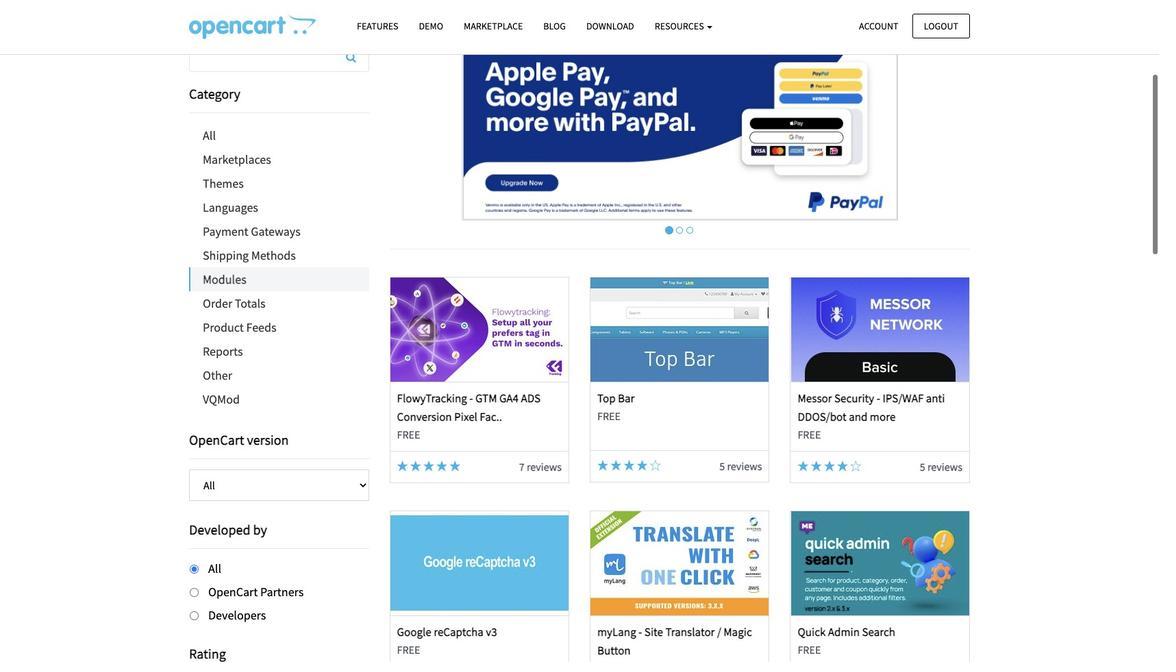 Task type: vqa. For each thing, say whether or not it's contained in the screenshot.
bottommost Development
no



Task type: describe. For each thing, give the bounding box(es) containing it.
download link
[[576, 14, 645, 38]]

and inside messor security - ips/waf anti ddos/bot and more free
[[849, 409, 868, 424]]

all link for commercial
[[390, 1, 438, 32]]

all for commercial
[[405, 10, 422, 23]]

methods
[[251, 247, 296, 263]]

security
[[835, 390, 875, 406]]

flowytracking - gtm ga4 ads conversion pixel fac.. image
[[390, 277, 569, 382]]

developers
[[208, 607, 266, 623]]

top bar free
[[598, 390, 635, 423]]

features link
[[347, 14, 409, 38]]

- inside messor security - ips/waf anti ddos/bot and more free
[[877, 390, 881, 406]]

logout link
[[913, 13, 971, 38]]

payment gateways link
[[189, 219, 369, 243]]

order
[[203, 295, 232, 311]]

7 reviews
[[519, 460, 562, 473]]

marketplaces
[[203, 151, 271, 167]]

top
[[598, 390, 616, 406]]

mylang - site translator / magic button
[[598, 625, 752, 658]]

opencart for opencart partners
[[208, 584, 258, 600]]

bar
[[618, 390, 635, 406]]

resources link
[[645, 14, 723, 38]]

shipping methods link
[[189, 243, 369, 267]]

vqmod link
[[189, 387, 369, 411]]

themes
[[203, 175, 244, 191]]

resources
[[655, 20, 706, 32]]

google recaptcha v3 free
[[397, 625, 497, 657]]

top bar image
[[591, 277, 769, 382]]

partners
[[260, 584, 304, 600]]

ga4
[[500, 390, 519, 406]]

reports link
[[189, 339, 369, 363]]

order totals link
[[189, 291, 369, 315]]

shipping
[[203, 247, 249, 263]]

vqmod
[[203, 391, 240, 407]]

extensions
[[231, 0, 292, 17]]

commercial
[[453, 10, 515, 23]]

free inside quick admin search free
[[798, 643, 821, 657]]

messor
[[798, 390, 832, 406]]

feeds
[[246, 319, 277, 335]]

blog link
[[533, 14, 576, 38]]

reports
[[203, 343, 243, 359]]

flowytracking
[[397, 390, 467, 406]]

7
[[519, 460, 525, 473]]

recaptcha
[[434, 625, 484, 640]]

5 reviews for top bar
[[720, 459, 762, 473]]

product
[[203, 319, 244, 335]]

mylang - site translator / magic button link
[[598, 625, 752, 658]]

order totals
[[203, 295, 266, 311]]

messor security - ips/waf anti ddos/bot and more link
[[798, 390, 946, 424]]

search image
[[346, 51, 356, 62]]

search inside quick admin search free
[[863, 625, 896, 640]]

by
[[253, 521, 267, 538]]

product feeds
[[203, 319, 277, 335]]

- for conversion
[[470, 390, 473, 406]]

more
[[870, 409, 896, 424]]

features
[[357, 20, 399, 32]]

reviews for flowytracking - gtm ga4 ads conversion pixel fac..
[[527, 460, 562, 473]]

free inside flowytracking - gtm ga4 ads conversion pixel fac.. free
[[397, 428, 420, 441]]

/
[[718, 625, 722, 640]]

flowytracking - gtm ga4 ads conversion pixel fac.. link
[[397, 390, 541, 424]]

marketplace
[[464, 20, 523, 32]]

blog
[[544, 20, 566, 32]]

5 reviews for messor security - ips/waf anti ddos/bot and more
[[920, 460, 963, 473]]

shipping methods
[[203, 247, 296, 263]]

opencart partners
[[208, 584, 304, 600]]



Task type: locate. For each thing, give the bounding box(es) containing it.
0 vertical spatial all
[[405, 10, 422, 23]]

ips/waf
[[883, 390, 924, 406]]

1 horizontal spatial -
[[639, 625, 642, 640]]

1 vertical spatial and
[[849, 409, 868, 424]]

opencart down vqmod
[[189, 431, 244, 448]]

marketplace link
[[454, 14, 533, 38]]

0 vertical spatial opencart
[[189, 431, 244, 448]]

site
[[645, 625, 663, 640]]

version
[[247, 431, 289, 448]]

ads
[[521, 390, 541, 406]]

- up more
[[877, 390, 881, 406]]

google recaptcha v3 image
[[390, 511, 569, 616]]

1 horizontal spatial star light o image
[[851, 460, 862, 471]]

0 horizontal spatial -
[[470, 390, 473, 406]]

- inside the 'mylang - site translator / magic button'
[[639, 625, 642, 640]]

messor security - ips/waf anti ddos/bot and more image
[[791, 277, 970, 382]]

gateways
[[251, 223, 301, 239]]

1 horizontal spatial 5 reviews
[[920, 460, 963, 473]]

languages link
[[189, 195, 369, 219]]

search extensions and themes
[[189, 0, 362, 17]]

1 horizontal spatial search
[[863, 625, 896, 640]]

gtm
[[476, 390, 497, 406]]

star light image
[[598, 460, 609, 471], [637, 460, 648, 471], [397, 460, 408, 471], [410, 460, 421, 471], [424, 460, 434, 471], [437, 460, 448, 471], [450, 460, 461, 471], [811, 460, 822, 471], [824, 460, 835, 471]]

button
[[598, 643, 631, 658]]

1 vertical spatial search
[[863, 625, 896, 640]]

themes link
[[189, 171, 369, 195]]

all link for marketplaces
[[189, 123, 369, 147]]

payment
[[203, 223, 249, 239]]

2 horizontal spatial -
[[877, 390, 881, 406]]

opencart for opencart version
[[189, 431, 244, 448]]

- for magic
[[639, 625, 642, 640]]

-
[[470, 390, 473, 406], [877, 390, 881, 406], [639, 625, 642, 640]]

modules
[[203, 271, 247, 287]]

0 vertical spatial and
[[295, 0, 317, 17]]

None text field
[[190, 42, 368, 71]]

quick admin search image
[[791, 511, 970, 616]]

0 horizontal spatial 5 reviews
[[720, 459, 762, 473]]

0 horizontal spatial 5
[[720, 459, 725, 473]]

free
[[598, 409, 621, 423], [397, 428, 420, 441], [798, 428, 821, 441], [397, 643, 420, 657], [798, 643, 821, 657]]

demo link
[[409, 14, 454, 38]]

0 horizontal spatial search
[[189, 0, 228, 17]]

payment gateways
[[203, 223, 301, 239]]

5
[[720, 459, 725, 473], [920, 460, 926, 473]]

account
[[860, 20, 899, 32]]

free down ddos/bot
[[798, 428, 821, 441]]

anti
[[926, 390, 946, 406]]

modules link
[[191, 267, 369, 291]]

- left site
[[639, 625, 642, 640]]

1 horizontal spatial reviews
[[727, 459, 762, 473]]

opencart
[[189, 431, 244, 448], [208, 584, 258, 600]]

quick admin search link
[[798, 625, 896, 640]]

search
[[189, 0, 228, 17], [863, 625, 896, 640]]

opencart version
[[189, 431, 289, 448]]

messor security - ips/waf anti ddos/bot and more free
[[798, 390, 946, 441]]

ddos/bot
[[798, 409, 847, 424]]

top bar link
[[598, 390, 635, 406]]

fac..
[[480, 409, 502, 424]]

1 horizontal spatial 5
[[920, 460, 926, 473]]

reviews for messor security - ips/waf anti ddos/bot and more
[[928, 460, 963, 473]]

0 horizontal spatial all link
[[189, 123, 369, 147]]

google recaptcha v3 link
[[397, 625, 497, 640]]

all
[[405, 10, 422, 23], [203, 127, 216, 143], [208, 561, 221, 576]]

download
[[587, 20, 634, 32]]

languages
[[203, 199, 258, 215]]

developed
[[189, 521, 251, 538]]

conversion
[[397, 409, 452, 424]]

translator
[[666, 625, 715, 640]]

0 horizontal spatial and
[[295, 0, 317, 17]]

developed by
[[189, 521, 267, 538]]

marketplaces link
[[189, 147, 369, 171]]

logout
[[924, 20, 959, 32]]

product feeds link
[[189, 315, 369, 339]]

star light o image
[[650, 460, 661, 471], [851, 460, 862, 471]]

5 reviews
[[720, 459, 762, 473], [920, 460, 963, 473]]

mylang
[[598, 625, 637, 640]]

free down the "top"
[[598, 409, 621, 423]]

1 horizontal spatial all link
[[390, 1, 438, 32]]

and
[[295, 0, 317, 17], [849, 409, 868, 424]]

mylang - site translator / magic button image
[[591, 511, 769, 616]]

v3
[[486, 625, 497, 640]]

- inside flowytracking - gtm ga4 ads conversion pixel fac.. free
[[470, 390, 473, 406]]

5 for messor security - ips/waf anti ddos/bot and more
[[920, 460, 926, 473]]

and left the "themes"
[[295, 0, 317, 17]]

reviews
[[727, 459, 762, 473], [527, 460, 562, 473], [928, 460, 963, 473]]

search right admin
[[863, 625, 896, 640]]

free down google
[[397, 643, 420, 657]]

demo
[[419, 20, 443, 32]]

1 vertical spatial opencart
[[208, 584, 258, 600]]

0 vertical spatial search
[[189, 0, 228, 17]]

all link
[[390, 1, 438, 32], [189, 123, 369, 147]]

pixel
[[454, 409, 478, 424]]

0 horizontal spatial star light o image
[[650, 460, 661, 471]]

0 vertical spatial all link
[[390, 1, 438, 32]]

all down developed
[[208, 561, 221, 576]]

free down "conversion"
[[397, 428, 420, 441]]

quick admin search free
[[798, 625, 896, 657]]

all right features
[[405, 10, 422, 23]]

magic
[[724, 625, 752, 640]]

paypal payment gateway image
[[462, 49, 898, 220]]

all up "marketplaces"
[[203, 127, 216, 143]]

free down quick
[[798, 643, 821, 657]]

other link
[[189, 363, 369, 387]]

0 horizontal spatial reviews
[[527, 460, 562, 473]]

and down security
[[849, 409, 868, 424]]

admin
[[828, 625, 860, 640]]

quick
[[798, 625, 826, 640]]

other extensions image
[[189, 14, 316, 39]]

reviews for top bar
[[727, 459, 762, 473]]

- left gtm
[[470, 390, 473, 406]]

account link
[[848, 13, 911, 38]]

other
[[203, 367, 232, 383]]

None radio
[[190, 588, 199, 597]]

category
[[189, 85, 240, 102]]

star light o image for -
[[851, 460, 862, 471]]

themes
[[320, 0, 362, 17]]

2 vertical spatial all
[[208, 561, 221, 576]]

2 horizontal spatial reviews
[[928, 460, 963, 473]]

5 for top bar
[[720, 459, 725, 473]]

star light image
[[611, 460, 622, 471], [624, 460, 635, 471], [798, 460, 809, 471], [838, 460, 849, 471]]

free inside google recaptcha v3 free
[[397, 643, 420, 657]]

1 horizontal spatial and
[[849, 409, 868, 424]]

free inside top bar free
[[598, 409, 621, 423]]

flowytracking - gtm ga4 ads conversion pixel fac.. free
[[397, 390, 541, 441]]

free inside messor security - ips/waf anti ddos/bot and more free
[[798, 428, 821, 441]]

commercial link
[[437, 1, 530, 32]]

star light o image for free
[[650, 460, 661, 471]]

1 vertical spatial all
[[203, 127, 216, 143]]

None radio
[[190, 565, 199, 574], [190, 611, 199, 620], [190, 565, 199, 574], [190, 611, 199, 620]]

search left extensions
[[189, 0, 228, 17]]

1 vertical spatial all link
[[189, 123, 369, 147]]

all for marketplaces
[[203, 127, 216, 143]]

opencart up the developers
[[208, 584, 258, 600]]

google
[[397, 625, 432, 640]]

totals
[[235, 295, 266, 311]]



